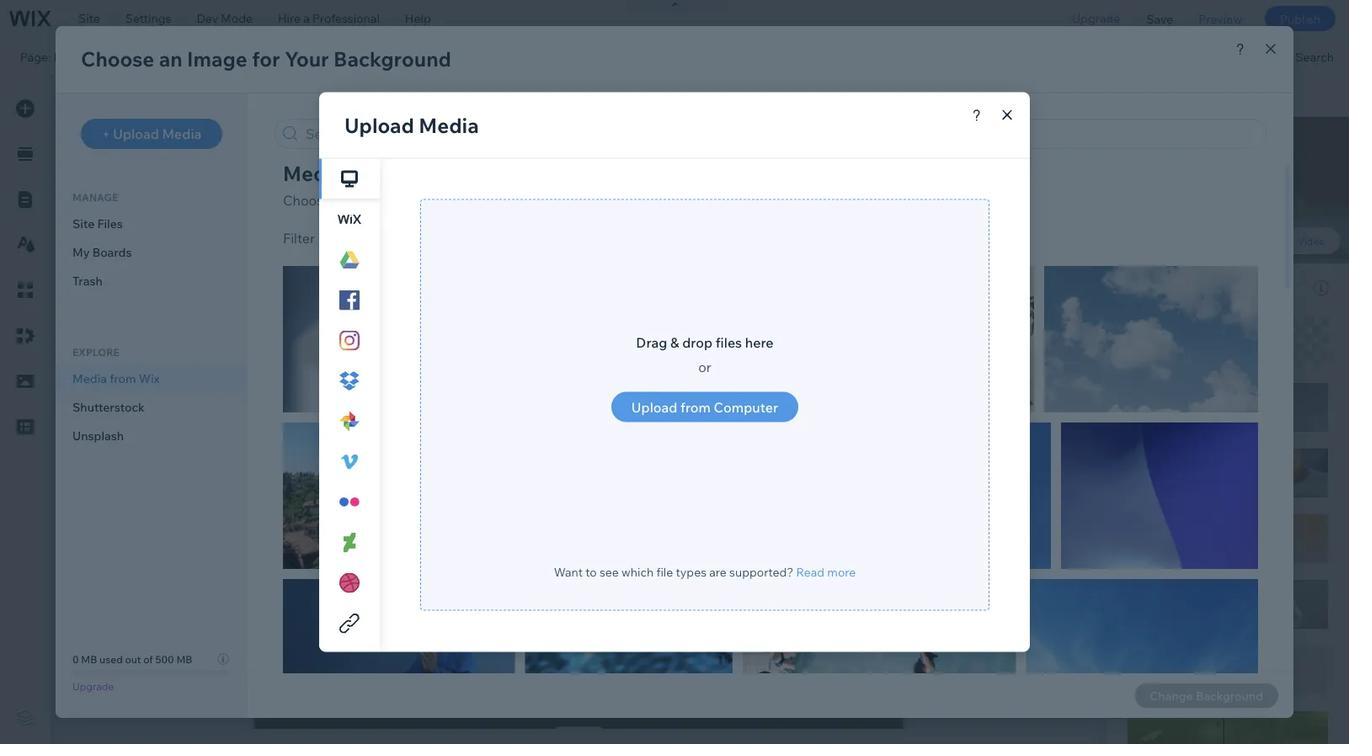Task type: vqa. For each thing, say whether or not it's contained in the screenshot.
VIDEO at top right
yes



Task type: locate. For each thing, give the bounding box(es) containing it.
connect
[[451, 49, 498, 64]]

1 horizontal spatial your
[[1278, 393, 1307, 409]]

0 vertical spatial your
[[501, 49, 526, 64]]

friends
[[1174, 413, 1221, 430]]

welcome
[[1138, 309, 1197, 326]]

treats and clothes for your furry friends
[[1138, 393, 1307, 430]]

https://www.wix.com/mysite
[[290, 49, 444, 64]]

welcome to toro's feed!
[[1138, 309, 1290, 326]]

dev
[[197, 11, 218, 26]]

professional
[[313, 11, 380, 26]]

treats
[[1138, 393, 1177, 409]]

save
[[1147, 11, 1174, 26]]

background
[[1198, 88, 1276, 104]]

quick edit
[[1127, 88, 1194, 104]]

your left "domain" at the left top
[[501, 49, 526, 64]]

home
[[54, 49, 87, 64]]

selected backgrounds
[[1127, 281, 1251, 295]]

None text field
[[1127, 484, 1279, 514]]

your right for on the right of the page
[[1278, 393, 1307, 409]]

1 vertical spatial your
[[1278, 393, 1307, 409]]

edit
[[1168, 88, 1194, 104]]

upgrade
[[1072, 11, 1121, 26]]

preview
[[1199, 11, 1242, 26]]

save button
[[1134, 0, 1186, 37]]

section
[[1145, 88, 1195, 104]]

tools
[[1215, 49, 1244, 64]]

publish
[[1280, 11, 1321, 26]]

toro's
[[1216, 309, 1252, 326]]

https://www.wix.com/mysite connect your domain
[[290, 49, 571, 64]]

dev mode
[[197, 11, 253, 26]]

help
[[405, 11, 431, 26]]

hire
[[278, 11, 301, 26]]

section background
[[1145, 88, 1276, 104]]

backgrounds
[[1179, 281, 1251, 295]]

your
[[501, 49, 526, 64], [1278, 393, 1307, 409]]

0 horizontal spatial your
[[501, 49, 526, 64]]

title
[[1127, 360, 1151, 374]]



Task type: describe. For each thing, give the bounding box(es) containing it.
change button
[[1238, 214, 1297, 234]]

publish button
[[1265, 6, 1336, 31]]

hire a professional
[[278, 11, 380, 26]]

layout
[[1283, 131, 1320, 146]]

clothes
[[1206, 393, 1255, 409]]

furry
[[1138, 413, 1171, 430]]

video
[[1298, 235, 1325, 247]]

mode
[[221, 11, 253, 26]]

to
[[1200, 309, 1213, 326]]

your inside treats and clothes for your furry friends
[[1278, 393, 1307, 409]]

a
[[303, 11, 310, 26]]

search button
[[1260, 38, 1349, 75]]

feed!
[[1255, 309, 1290, 326]]

and
[[1180, 393, 1203, 409]]

search
[[1296, 49, 1334, 64]]

settings
[[125, 11, 171, 26]]

tools button
[[1180, 38, 1260, 75]]

preview button
[[1186, 0, 1255, 37]]

button
[[1127, 463, 1164, 478]]

quick
[[1127, 88, 1165, 104]]

paragraph
[[1127, 276, 1184, 291]]

selected
[[1127, 281, 1176, 295]]

domain
[[528, 49, 571, 64]]

change
[[1249, 218, 1286, 230]]

site
[[78, 11, 100, 26]]

for
[[1258, 393, 1275, 409]]



